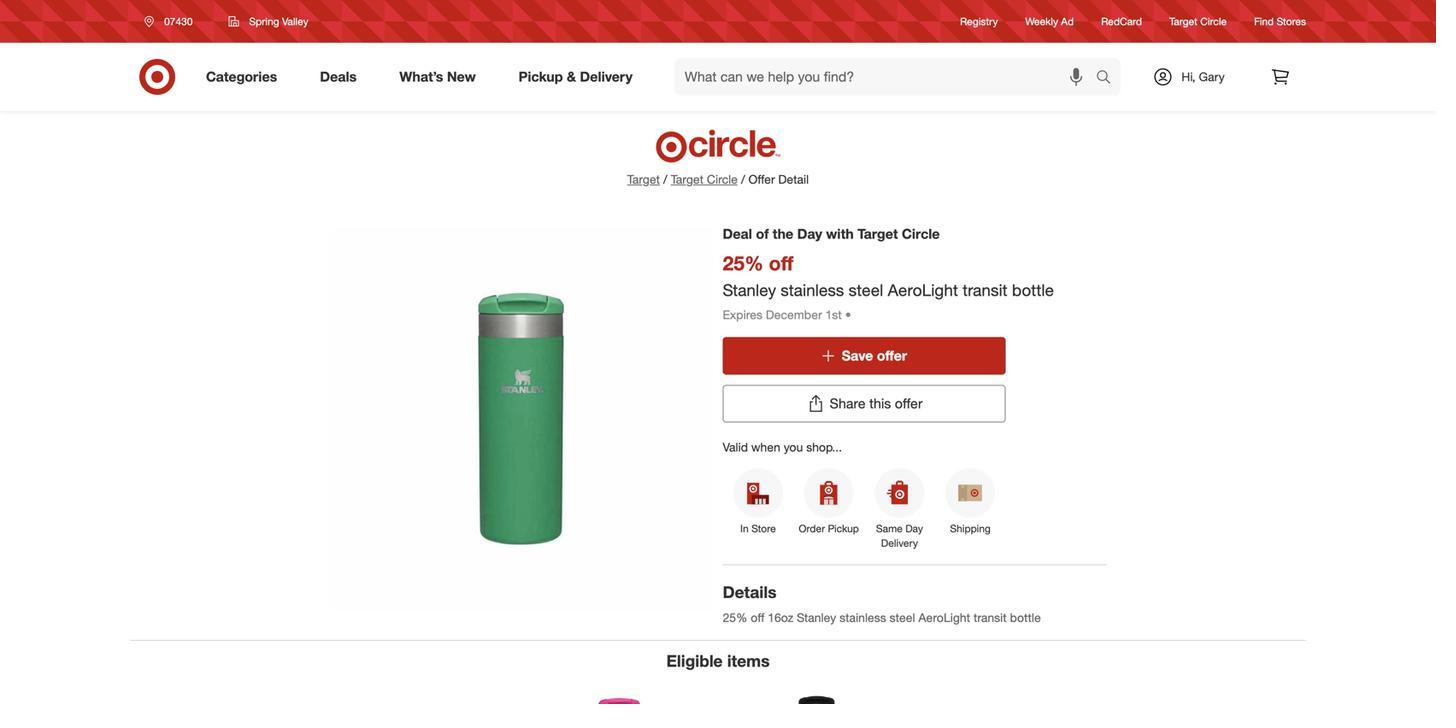 Task type: locate. For each thing, give the bounding box(es) containing it.
0 vertical spatial off
[[769, 251, 794, 275]]

0 horizontal spatial delivery
[[580, 68, 633, 85]]

0 vertical spatial offer
[[877, 348, 908, 364]]

day right same
[[906, 523, 924, 535]]

1 horizontal spatial delivery
[[882, 537, 918, 550]]

with
[[826, 226, 854, 242]]

off
[[769, 251, 794, 275], [751, 611, 765, 626]]

redcard link
[[1102, 14, 1143, 29]]

the
[[773, 226, 794, 242]]

delivery down same
[[882, 537, 918, 550]]

0 vertical spatial day
[[798, 226, 823, 242]]

stanley inside details 25% off 16oz stanley stainless steel aerolight transit bottle
[[797, 611, 837, 626]]

bottle inside 25% off stanley stainless steel aerolight transit bottle expires december 1st •
[[1013, 280, 1054, 300]]

stanley up expires
[[723, 280, 777, 300]]

eligible
[[667, 652, 723, 671]]

25% down deal
[[723, 251, 764, 275]]

stainless inside 25% off stanley stainless steel aerolight transit bottle expires december 1st •
[[781, 280, 844, 300]]

/ right target 'link'
[[664, 172, 668, 187]]

1 vertical spatial steel
[[890, 611, 916, 626]]

steel down same day delivery
[[890, 611, 916, 626]]

valid
[[723, 440, 748, 455]]

stanley inside 25% off stanley stainless steel aerolight transit bottle expires december 1st •
[[723, 280, 777, 300]]

target left target circle button
[[628, 172, 660, 187]]

0 vertical spatial aerolight
[[888, 280, 959, 300]]

share this offer button
[[723, 385, 1006, 423]]

1 / from the left
[[664, 172, 668, 187]]

circle down "target circle logo"
[[707, 172, 738, 187]]

1 vertical spatial stainless
[[840, 611, 887, 626]]

offer right this
[[895, 396, 923, 412]]

find
[[1255, 15, 1274, 28]]

aerolight
[[888, 280, 959, 300], [919, 611, 971, 626]]

1st
[[826, 308, 842, 322]]

stanley
[[723, 280, 777, 300], [797, 611, 837, 626]]

stainless
[[781, 280, 844, 300], [840, 611, 887, 626]]

0 horizontal spatial stanley
[[723, 280, 777, 300]]

0 horizontal spatial steel
[[849, 280, 884, 300]]

1 horizontal spatial pickup
[[828, 523, 859, 535]]

delivery
[[580, 68, 633, 85], [882, 537, 918, 550]]

What can we help you find? suggestions appear below search field
[[675, 58, 1101, 96]]

1 horizontal spatial steel
[[890, 611, 916, 626]]

1 vertical spatial stanley
[[797, 611, 837, 626]]

delivery inside same day delivery
[[882, 537, 918, 550]]

target right target 'link'
[[671, 172, 704, 187]]

deals
[[320, 68, 357, 85]]

spring valley button
[[218, 6, 320, 37]]

off inside details 25% off 16oz stanley stainless steel aerolight transit bottle
[[751, 611, 765, 626]]

steel inside details 25% off 16oz stanley stainless steel aerolight transit bottle
[[890, 611, 916, 626]]

search
[[1089, 70, 1130, 87]]

shipping
[[950, 523, 991, 535]]

2 25% from the top
[[723, 611, 748, 626]]

off left 16oz
[[751, 611, 765, 626]]

pickup & delivery
[[519, 68, 633, 85]]

target link
[[628, 172, 660, 187]]

1 vertical spatial 25%
[[723, 611, 748, 626]]

1 vertical spatial circle
[[707, 172, 738, 187]]

1 horizontal spatial stanley
[[797, 611, 837, 626]]

0 vertical spatial delivery
[[580, 68, 633, 85]]

1 horizontal spatial off
[[769, 251, 794, 275]]

deal
[[723, 226, 753, 242]]

stainless up december
[[781, 280, 844, 300]]

target circle logo image
[[653, 128, 783, 164]]

pickup right order
[[828, 523, 859, 535]]

transit inside details 25% off 16oz stanley stainless steel aerolight transit bottle
[[974, 611, 1007, 626]]

target circle link up hi, gary
[[1170, 14, 1227, 29]]

0 horizontal spatial off
[[751, 611, 765, 626]]

1 vertical spatial aerolight
[[919, 611, 971, 626]]

details 25% off 16oz stanley stainless steel aerolight transit bottle
[[723, 583, 1041, 626]]

0 horizontal spatial /
[[664, 172, 668, 187]]

pickup left &
[[519, 68, 563, 85]]

1 horizontal spatial circle
[[902, 226, 940, 242]]

target
[[1170, 15, 1198, 28], [628, 172, 660, 187], [671, 172, 704, 187], [858, 226, 898, 242]]

0 horizontal spatial day
[[798, 226, 823, 242]]

in store
[[741, 523, 776, 535]]

1 vertical spatial delivery
[[882, 537, 918, 550]]

shop...
[[807, 440, 842, 455]]

0 vertical spatial bottle
[[1013, 280, 1054, 300]]

find stores
[[1255, 15, 1307, 28]]

of
[[756, 226, 769, 242]]

save offer
[[842, 348, 908, 364]]

1 vertical spatial pickup
[[828, 523, 859, 535]]

categories link
[[192, 58, 299, 96]]

valid when you shop...
[[723, 440, 842, 455]]

off down the
[[769, 251, 794, 275]]

share this offer
[[830, 396, 923, 412]]

/
[[664, 172, 668, 187], [741, 172, 745, 187]]

0 horizontal spatial pickup
[[519, 68, 563, 85]]

day
[[798, 226, 823, 242], [906, 523, 924, 535]]

1 horizontal spatial target circle link
[[1170, 14, 1227, 29]]

detail
[[779, 172, 809, 187]]

0 vertical spatial 25%
[[723, 251, 764, 275]]

0 vertical spatial transit
[[963, 280, 1008, 300]]

0 horizontal spatial target circle link
[[671, 171, 738, 188]]

0 vertical spatial stainless
[[781, 280, 844, 300]]

delivery right &
[[580, 68, 633, 85]]

in
[[741, 523, 749, 535]]

1 vertical spatial day
[[906, 523, 924, 535]]

registry
[[960, 15, 998, 28]]

0 vertical spatial stanley
[[723, 280, 777, 300]]

25% off stanley stainless steel aerolight transit bottle expires december 1st •
[[723, 251, 1054, 322]]

/ left 'offer'
[[741, 172, 745, 187]]

transit inside 25% off stanley stainless steel aerolight transit bottle expires december 1st •
[[963, 280, 1008, 300]]

1 horizontal spatial day
[[906, 523, 924, 535]]

same
[[876, 523, 903, 535]]

pickup
[[519, 68, 563, 85], [828, 523, 859, 535]]

target circle
[[1170, 15, 1227, 28]]

weekly ad link
[[1026, 14, 1074, 29]]

share
[[830, 396, 866, 412]]

valley
[[282, 15, 308, 28]]

delivery for &
[[580, 68, 633, 85]]

1 vertical spatial transit
[[974, 611, 1007, 626]]

stanley right 16oz
[[797, 611, 837, 626]]

•
[[846, 308, 852, 322]]

redcard
[[1102, 15, 1143, 28]]

transit
[[963, 280, 1008, 300], [974, 611, 1007, 626]]

circle left find
[[1201, 15, 1227, 28]]

aerolight inside details 25% off 16oz stanley stainless steel aerolight transit bottle
[[919, 611, 971, 626]]

target circle link down "target circle logo"
[[671, 171, 738, 188]]

0 vertical spatial pickup
[[519, 68, 563, 85]]

0 vertical spatial circle
[[1201, 15, 1227, 28]]

store
[[752, 523, 776, 535]]

offer
[[877, 348, 908, 364], [895, 396, 923, 412]]

day right the
[[798, 226, 823, 242]]

1 horizontal spatial /
[[741, 172, 745, 187]]

offer right save
[[877, 348, 908, 364]]

1 vertical spatial bottle
[[1010, 611, 1041, 626]]

circle
[[1201, 15, 1227, 28], [707, 172, 738, 187], [902, 226, 940, 242]]

1 vertical spatial off
[[751, 611, 765, 626]]

hi,
[[1182, 69, 1196, 84]]

target / target circle / offer detail
[[628, 172, 809, 187]]

steel
[[849, 280, 884, 300], [890, 611, 916, 626]]

25% down details
[[723, 611, 748, 626]]

stainless right 16oz
[[840, 611, 887, 626]]

0 vertical spatial steel
[[849, 280, 884, 300]]

2 / from the left
[[741, 172, 745, 187]]

you
[[784, 440, 803, 455]]

steel up •
[[849, 280, 884, 300]]

target circle link
[[1170, 14, 1227, 29], [671, 171, 738, 188]]

circle up 25% off stanley stainless steel aerolight transit bottle expires december 1st • in the right top of the page
[[902, 226, 940, 242]]

categories
[[206, 68, 277, 85]]

1 25% from the top
[[723, 251, 764, 275]]

1 vertical spatial target circle link
[[671, 171, 738, 188]]

bottle
[[1013, 280, 1054, 300], [1010, 611, 1041, 626]]

25%
[[723, 251, 764, 275], [723, 611, 748, 626]]

pickup & delivery link
[[504, 58, 654, 96]]



Task type: describe. For each thing, give the bounding box(es) containing it.
target up hi,
[[1170, 15, 1198, 28]]

steel inside 25% off stanley stainless steel aerolight transit bottle expires december 1st •
[[849, 280, 884, 300]]

expires
[[723, 308, 763, 322]]

hi, gary
[[1182, 69, 1225, 84]]

deal of the day with target circle
[[723, 226, 940, 242]]

off inside 25% off stanley stainless steel aerolight transit bottle expires december 1st •
[[769, 251, 794, 275]]

december
[[766, 308, 822, 322]]

stores
[[1277, 15, 1307, 28]]

target circle button
[[671, 171, 738, 188]]

delivery for day
[[882, 537, 918, 550]]

same day delivery
[[876, 523, 924, 550]]

07430 button
[[133, 6, 211, 37]]

day inside same day delivery
[[906, 523, 924, 535]]

0 vertical spatial target circle link
[[1170, 14, 1227, 29]]

target right with
[[858, 226, 898, 242]]

save offer button
[[723, 337, 1006, 375]]

save
[[842, 348, 874, 364]]

weekly ad
[[1026, 15, 1074, 28]]

25% inside 25% off stanley stainless steel aerolight transit bottle expires december 1st •
[[723, 251, 764, 275]]

what's new link
[[385, 58, 497, 96]]

spring valley
[[249, 15, 308, 28]]

this
[[870, 396, 892, 412]]

details
[[723, 583, 777, 602]]

new
[[447, 68, 476, 85]]

spring
[[249, 15, 279, 28]]

what's
[[400, 68, 443, 85]]

weekly
[[1026, 15, 1059, 28]]

gary
[[1199, 69, 1225, 84]]

order pickup
[[799, 523, 859, 535]]

1 vertical spatial offer
[[895, 396, 923, 412]]

aerolight inside 25% off stanley stainless steel aerolight transit bottle expires december 1st •
[[888, 280, 959, 300]]

2 vertical spatial circle
[[902, 226, 940, 242]]

25% inside details 25% off 16oz stanley stainless steel aerolight transit bottle
[[723, 611, 748, 626]]

items
[[728, 652, 770, 671]]

&
[[567, 68, 576, 85]]

when
[[752, 440, 781, 455]]

order
[[799, 523, 825, 535]]

search button
[[1089, 58, 1130, 99]]

offer
[[749, 172, 775, 187]]

0 horizontal spatial circle
[[707, 172, 738, 187]]

what's new
[[400, 68, 476, 85]]

deals link
[[305, 58, 378, 96]]

2 horizontal spatial circle
[[1201, 15, 1227, 28]]

ad
[[1062, 15, 1074, 28]]

16oz
[[768, 611, 794, 626]]

07430
[[164, 15, 193, 28]]

find stores link
[[1255, 14, 1307, 29]]

bottle inside details 25% off 16oz stanley stainless steel aerolight transit bottle
[[1010, 611, 1041, 626]]

stainless inside details 25% off 16oz stanley stainless steel aerolight transit bottle
[[840, 611, 887, 626]]

eligible items
[[667, 652, 770, 671]]

registry link
[[960, 14, 998, 29]]



Task type: vqa. For each thing, say whether or not it's contained in the screenshot.
second as
no



